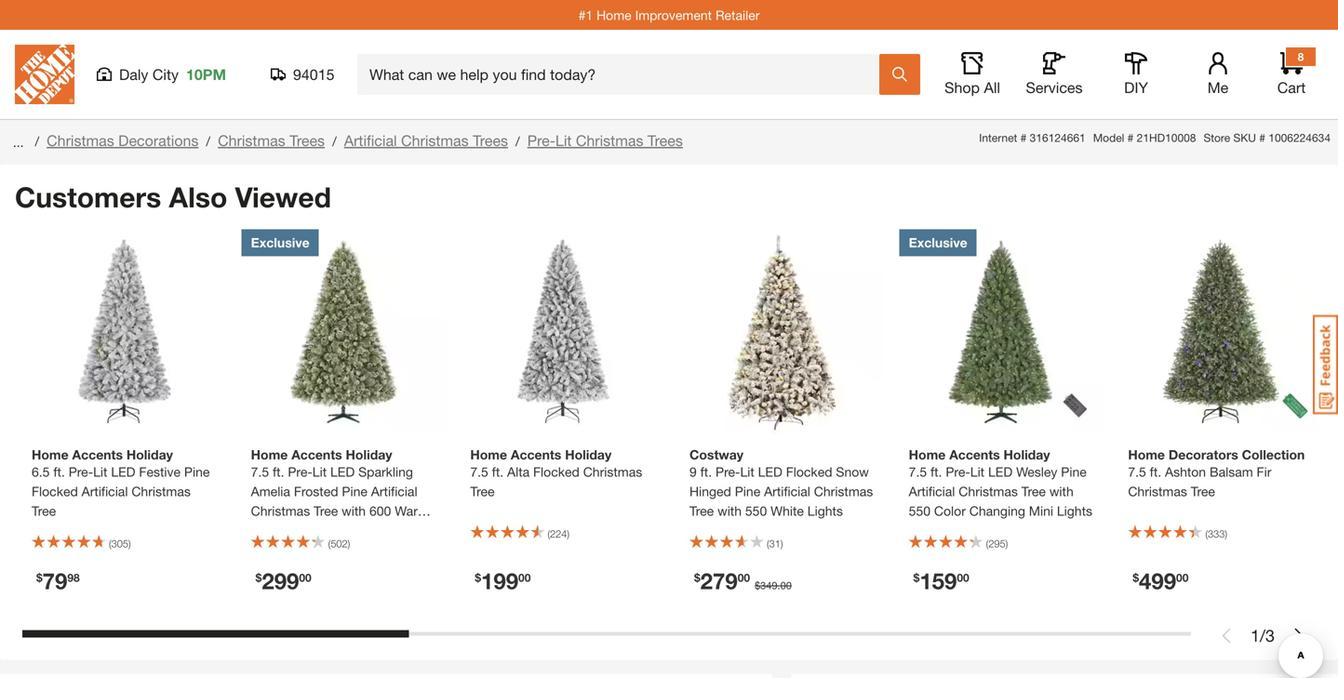 Task type: locate. For each thing, give the bounding box(es) containing it.
tree
[[470, 484, 495, 500], [1022, 484, 1046, 500], [1191, 484, 1216, 500], [32, 504, 56, 519], [314, 504, 338, 519], [690, 504, 714, 519]]

7.5 left ashton
[[1129, 465, 1147, 480]]

led up frosted
[[331, 465, 355, 480]]

christmas inside home decorators collection 7.5 ft. ashton balsam fir christmas tree
[[1129, 484, 1188, 500]]

7.5 inside home accents holiday 7.5 ft. pre-lit led wesley pine artificial christmas tree with 550 color changing mini lights
[[909, 465, 927, 480]]

internet
[[980, 131, 1018, 144]]

94015 button
[[271, 65, 335, 84]]

lit inside home accents holiday 7.5 ft. pre-lit led wesley pine artificial christmas tree with 550 color changing mini lights
[[971, 465, 985, 480]]

led inside home accents holiday 7.5 ft. pre-lit led sparkling amelia frosted pine artificial christmas tree with 600 warm white micro fairy lights
[[331, 465, 355, 480]]

$ 499 00
[[1133, 568, 1189, 595]]

.
[[778, 580, 781, 592]]

) down home accents holiday 7.5 ft. alta flocked christmas tree
[[567, 529, 570, 541]]

/
[[35, 134, 39, 149], [206, 134, 210, 149], [332, 134, 337, 149], [516, 134, 520, 149], [1261, 626, 1266, 646]]

ft. inside home accents holiday 7.5 ft. pre-lit led wesley pine artificial christmas tree with 550 color changing mini lights
[[931, 465, 943, 480]]

9 ft. pre-lit led flocked snow hinged pine artificial christmas tree with 550 white lights image
[[681, 229, 885, 434]]

holiday inside home accents holiday 7.5 ft. pre-lit led sparkling amelia frosted pine artificial christmas tree with 600 warm white micro fairy lights
[[346, 448, 392, 463]]

00 for 279
[[738, 572, 750, 585]]

... / christmas decorations / christmas trees / artificial christmas trees / pre-lit christmas trees
[[9, 132, 683, 150]]

home inside home decorators collection 7.5 ft. ashton balsam fir christmas tree
[[1129, 448, 1166, 463]]

flocked inside home accents holiday 7.5 ft. alta flocked christmas tree
[[533, 465, 580, 480]]

7.5 inside home accents holiday 7.5 ft. alta flocked christmas tree
[[470, 465, 489, 480]]

flocked down 6.5
[[32, 484, 78, 500]]

lit inside the costway 9 ft. pre-lit led flocked snow hinged pine artificial christmas tree with 550 white lights
[[741, 465, 755, 480]]

0 horizontal spatial with
[[342, 504, 366, 519]]

with inside home accents holiday 7.5 ft. pre-lit led wesley pine artificial christmas tree with 550 color changing mini lights
[[1050, 484, 1074, 500]]

7.5
[[251, 465, 269, 480], [470, 465, 489, 480], [909, 465, 927, 480], [1129, 465, 1147, 480]]

) down home decorators collection 7.5 ft. ashton balsam fir christmas tree
[[1226, 529, 1228, 541]]

home accents holiday 6.5 ft. pre-lit led festive pine flocked artificial christmas tree
[[32, 448, 210, 519]]

( for 499
[[1206, 529, 1208, 541]]

( right the micro
[[328, 538, 331, 550]]

led left wesley
[[989, 465, 1013, 480]]

collection
[[1243, 448, 1306, 463]]

7.5 inside home accents holiday 7.5 ft. pre-lit led sparkling amelia frosted pine artificial christmas tree with 600 warm white micro fairy lights
[[251, 465, 269, 480]]

pre- for 79
[[69, 465, 93, 480]]

7.5 left the alta
[[470, 465, 489, 480]]

warm
[[395, 504, 429, 519]]

christmas inside home accents holiday 7.5 ft. pre-lit led wesley pine artificial christmas tree with 550 color changing mini lights
[[959, 484, 1018, 500]]

1 exclusive from the left
[[251, 235, 310, 250]]

lit for 79
[[93, 465, 107, 480]]

me
[[1208, 79, 1229, 96]]

tree inside home decorators collection 7.5 ft. ashton balsam fir christmas tree
[[1191, 484, 1216, 500]]

fir
[[1257, 465, 1272, 480]]

502
[[331, 538, 348, 550]]

$ inside $ 79 98
[[36, 572, 43, 585]]

accents for 159
[[950, 448, 1001, 463]]

2 ft. from the left
[[273, 465, 284, 480]]

pine for 79
[[184, 465, 210, 480]]

artificial inside home accents holiday 6.5 ft. pre-lit led festive pine flocked artificial christmas tree
[[82, 484, 128, 500]]

$ for 499
[[1133, 572, 1140, 585]]

tree inside home accents holiday 6.5 ft. pre-lit led festive pine flocked artificial christmas tree
[[32, 504, 56, 519]]

with for $
[[718, 504, 742, 519]]

holiday
[[127, 448, 173, 463], [346, 448, 392, 463], [565, 448, 612, 463], [1004, 448, 1051, 463]]

with inside the costway 9 ft. pre-lit led flocked snow hinged pine artificial christmas tree with 550 white lights
[[718, 504, 742, 519]]

7.5 right snow
[[909, 465, 927, 480]]

lit inside home accents holiday 6.5 ft. pre-lit led festive pine flocked artificial christmas tree
[[93, 465, 107, 480]]

ft. right 9
[[701, 465, 712, 480]]

holiday inside home accents holiday 7.5 ft. pre-lit led wesley pine artificial christmas tree with 550 color changing mini lights
[[1004, 448, 1051, 463]]

9
[[690, 465, 697, 480]]

white
[[771, 504, 804, 519], [251, 523, 284, 539]]

( 295 )
[[987, 538, 1009, 550]]

0 horizontal spatial 550
[[746, 504, 767, 519]]

00
[[299, 572, 312, 585], [519, 572, 531, 585], [738, 572, 750, 585], [957, 572, 970, 585], [1177, 572, 1189, 585], [781, 580, 792, 592]]

2 7.5 from the left
[[470, 465, 489, 480]]

lit up frosted
[[313, 465, 327, 480]]

1 horizontal spatial white
[[771, 504, 804, 519]]

flocked left snow
[[786, 465, 833, 480]]

accents inside home accents holiday 7.5 ft. alta flocked christmas tree
[[511, 448, 562, 463]]

lights inside home accents holiday 7.5 ft. pre-lit led sparkling amelia frosted pine artificial christmas tree with 600 warm white micro fairy lights
[[356, 523, 392, 539]]

flocked for $
[[786, 465, 833, 480]]

tree inside the costway 9 ft. pre-lit led flocked snow hinged pine artificial christmas tree with 550 white lights
[[690, 504, 714, 519]]

exclusive
[[251, 235, 310, 250], [909, 235, 968, 250]]

# right model
[[1128, 131, 1134, 144]]

4 led from the left
[[989, 465, 1013, 480]]

550 inside home accents holiday 7.5 ft. pre-lit led wesley pine artificial christmas tree with 550 color changing mini lights
[[909, 504, 931, 519]]

4 holiday from the left
[[1004, 448, 1051, 463]]

3 holiday from the left
[[565, 448, 612, 463]]

sparkling
[[359, 465, 413, 480]]

christmas
[[47, 132, 114, 149], [218, 132, 286, 149], [401, 132, 469, 149], [576, 132, 644, 149], [583, 465, 643, 480], [132, 484, 191, 500], [814, 484, 874, 500], [959, 484, 1018, 500], [1129, 484, 1188, 500], [251, 504, 310, 519]]

00 inside $ 199 00
[[519, 572, 531, 585]]

lit down costway
[[741, 465, 755, 480]]

305
[[111, 538, 128, 550]]

next slide image
[[1292, 629, 1307, 644]]

home inside home accents holiday 7.5 ft. alta flocked christmas tree
[[470, 448, 507, 463]]

98
[[67, 572, 80, 585]]

#
[[1021, 131, 1027, 144], [1128, 131, 1134, 144], [1260, 131, 1266, 144]]

pine inside home accents holiday 7.5 ft. pre-lit led sparkling amelia frosted pine artificial christmas tree with 600 warm white micro fairy lights
[[342, 484, 368, 500]]

led
[[111, 465, 135, 480], [331, 465, 355, 480], [758, 465, 783, 480], [989, 465, 1013, 480]]

$ for 79
[[36, 572, 43, 585]]

flocked inside the costway 9 ft. pre-lit led flocked snow hinged pine artificial christmas tree with 550 white lights
[[786, 465, 833, 480]]

What can we help you find today? search field
[[370, 55, 879, 94]]

home inside home accents holiday 7.5 ft. pre-lit led wesley pine artificial christmas tree with 550 color changing mini lights
[[909, 448, 946, 463]]

ft. left the alta
[[492, 465, 504, 480]]

decorations
[[118, 132, 199, 149]]

ft. inside home accents holiday 7.5 ft. alta flocked christmas tree
[[492, 465, 504, 480]]

white left the micro
[[251, 523, 284, 539]]

lit left "festive"
[[93, 465, 107, 480]]

lights down snow
[[808, 504, 843, 519]]

holiday up wesley
[[1004, 448, 1051, 463]]

lights down 600
[[356, 523, 392, 539]]

/ right this is the first slide image on the bottom right of the page
[[1261, 626, 1266, 646]]

550 left 'color'
[[909, 504, 931, 519]]

7.5 ft. alta flocked christmas tree image
[[461, 229, 666, 434]]

7.5 inside home decorators collection 7.5 ft. ashton balsam fir christmas tree
[[1129, 465, 1147, 480]]

lit for 159
[[971, 465, 985, 480]]

lit up changing
[[971, 465, 985, 480]]

$ inside '$ 159 00'
[[914, 572, 920, 585]]

led inside home accents holiday 6.5 ft. pre-lit led festive pine flocked artificial christmas tree
[[111, 465, 135, 480]]

1 horizontal spatial 550
[[909, 504, 931, 519]]

1 horizontal spatial with
[[718, 504, 742, 519]]

0 vertical spatial white
[[771, 504, 804, 519]]

2 accents from the left
[[292, 448, 342, 463]]

color
[[935, 504, 966, 519]]

the home depot logo image
[[15, 45, 74, 104]]

295
[[989, 538, 1006, 550]]

2 holiday from the left
[[346, 448, 392, 463]]

with up fairy
[[342, 504, 366, 519]]

224
[[550, 529, 567, 541]]

7.5 for 299
[[251, 465, 269, 480]]

3 7.5 from the left
[[909, 465, 927, 480]]

viewed
[[235, 181, 331, 214]]

ft. up amelia
[[273, 465, 284, 480]]

) for $
[[781, 538, 783, 550]]

home for 159
[[909, 448, 946, 463]]

) down home accents holiday 6.5 ft. pre-lit led festive pine flocked artificial christmas tree
[[128, 538, 131, 550]]

( down home accents holiday 6.5 ft. pre-lit led festive pine flocked artificial christmas tree
[[109, 538, 111, 550]]

this is the first slide image
[[1220, 629, 1235, 644]]

ft. left ashton
[[1150, 465, 1162, 480]]

0 horizontal spatial white
[[251, 523, 284, 539]]

4 ft. from the left
[[701, 465, 712, 480]]

led up "31" at the bottom of the page
[[758, 465, 783, 480]]

home inside home accents holiday 6.5 ft. pre-lit led festive pine flocked artificial christmas tree
[[32, 448, 69, 463]]

3 accents from the left
[[511, 448, 562, 463]]

mini
[[1030, 504, 1054, 519]]

1 550 from the left
[[746, 504, 767, 519]]

white up ( 31 )
[[771, 504, 804, 519]]

8
[[1298, 50, 1305, 63]]

) for 299
[[348, 538, 350, 550]]

7.5 ft. pre-lit led wesley pine artificial christmas tree with 550 color changing mini lights image
[[900, 229, 1104, 434]]

( for $
[[767, 538, 770, 550]]

$ for 159
[[914, 572, 920, 585]]

pine right hinged
[[735, 484, 761, 500]]

550 up ( 31 )
[[746, 504, 767, 519]]

1 vertical spatial white
[[251, 523, 284, 539]]

7.5 up amelia
[[251, 465, 269, 480]]

with down hinged
[[718, 504, 742, 519]]

pine right wesley
[[1062, 465, 1087, 480]]

1 horizontal spatial trees
[[473, 132, 508, 149]]

6.5 ft. pre-lit led festive pine flocked artificial christmas tree image
[[22, 229, 227, 434]]

0 horizontal spatial trees
[[290, 132, 325, 149]]

( down home decorators collection 7.5 ft. ashton balsam fir christmas tree
[[1206, 529, 1208, 541]]

with inside home accents holiday 7.5 ft. pre-lit led sparkling amelia frosted pine artificial christmas tree with 600 warm white micro fairy lights
[[342, 504, 366, 519]]

pre- inside the costway 9 ft. pre-lit led flocked snow hinged pine artificial christmas tree with 550 white lights
[[716, 465, 741, 480]]

holiday for 159
[[1004, 448, 1051, 463]]

$ inside $ 199 00
[[475, 572, 481, 585]]

accents inside home accents holiday 6.5 ft. pre-lit led festive pine flocked artificial christmas tree
[[72, 448, 123, 463]]

pre- inside home accents holiday 7.5 ft. pre-lit led sparkling amelia frosted pine artificial christmas tree with 600 warm white micro fairy lights
[[288, 465, 313, 480]]

lit inside ... / christmas decorations / christmas trees / artificial christmas trees / pre-lit christmas trees
[[556, 132, 572, 149]]

accents up 305
[[72, 448, 123, 463]]

00 for 299
[[299, 572, 312, 585]]

6 ft. from the left
[[1150, 465, 1162, 480]]

2 550 from the left
[[909, 504, 931, 519]]

2 horizontal spatial with
[[1050, 484, 1074, 500]]

artificial christmas trees link
[[344, 132, 508, 149]]

lit inside home accents holiday 7.5 ft. pre-lit led sparkling amelia frosted pine artificial christmas tree with 600 warm white micro fairy lights
[[313, 465, 327, 480]]

3 ft. from the left
[[492, 465, 504, 480]]

1 horizontal spatial exclusive
[[909, 235, 968, 250]]

1
[[1251, 626, 1261, 646]]

accents up changing
[[950, 448, 1001, 463]]

holiday up 224
[[565, 448, 612, 463]]

white inside the costway 9 ft. pre-lit led flocked snow hinged pine artificial christmas tree with 550 white lights
[[771, 504, 804, 519]]

ft. right 6.5
[[53, 465, 65, 480]]

ft. for 159
[[931, 465, 943, 480]]

( down changing
[[987, 538, 989, 550]]

1 7.5 from the left
[[251, 465, 269, 480]]

festive
[[139, 465, 181, 480]]

4 accents from the left
[[950, 448, 1001, 463]]

services button
[[1025, 52, 1085, 97]]

pine down the sparkling
[[342, 484, 368, 500]]

flocked right the alta
[[533, 465, 580, 480]]

550 inside the costway 9 ft. pre-lit led flocked snow hinged pine artificial christmas tree with 550 white lights
[[746, 504, 767, 519]]

...
[[13, 135, 24, 150]]

pine inside home accents holiday 6.5 ft. pre-lit led festive pine flocked artificial christmas tree
[[184, 465, 210, 480]]

/ right decorations
[[206, 134, 210, 149]]

# right sku
[[1260, 131, 1266, 144]]

flocked
[[533, 465, 580, 480], [786, 465, 833, 480], [32, 484, 78, 500]]

ft. inside home decorators collection 7.5 ft. ashton balsam fir christmas tree
[[1150, 465, 1162, 480]]

ft. for 199
[[492, 465, 504, 480]]

led left "festive"
[[111, 465, 135, 480]]

holiday up the sparkling
[[346, 448, 392, 463]]

00 inside '$ 159 00'
[[957, 572, 970, 585]]

christmas inside home accents holiday 7.5 ft. alta flocked christmas tree
[[583, 465, 643, 480]]

3 led from the left
[[758, 465, 783, 480]]

5 ft. from the left
[[931, 465, 943, 480]]

2 horizontal spatial trees
[[648, 132, 683, 149]]

$ inside $ 299 00
[[256, 572, 262, 585]]

0 horizontal spatial flocked
[[32, 484, 78, 500]]

ft. inside home accents holiday 7.5 ft. pre-lit led sparkling amelia frosted pine artificial christmas tree with 600 warm white micro fairy lights
[[273, 465, 284, 480]]

pine inside home accents holiday 7.5 ft. pre-lit led wesley pine artificial christmas tree with 550 color changing mini lights
[[1062, 465, 1087, 480]]

ft. up 'color'
[[931, 465, 943, 480]]

led for 159
[[989, 465, 1013, 480]]

) right the micro
[[348, 538, 350, 550]]

holiday up "festive"
[[127, 448, 173, 463]]

550 for 159
[[909, 504, 931, 519]]

ft. inside home accents holiday 6.5 ft. pre-lit led festive pine flocked artificial christmas tree
[[53, 465, 65, 480]]

$ for 299
[[256, 572, 262, 585]]

1 holiday from the left
[[127, 448, 173, 463]]

pre- inside home accents holiday 6.5 ft. pre-lit led festive pine flocked artificial christmas tree
[[69, 465, 93, 480]]

$ for 279
[[695, 572, 701, 585]]

pre- inside home accents holiday 7.5 ft. pre-lit led wesley pine artificial christmas tree with 550 color changing mini lights
[[946, 465, 971, 480]]

4 7.5 from the left
[[1129, 465, 1147, 480]]

accents up frosted
[[292, 448, 342, 463]]

pine right "festive"
[[184, 465, 210, 480]]

accents inside home accents holiday 7.5 ft. pre-lit led wesley pine artificial christmas tree with 550 color changing mini lights
[[950, 448, 1001, 463]]

00 inside "$ 499 00"
[[1177, 572, 1189, 585]]

)
[[567, 529, 570, 541], [1226, 529, 1228, 541], [128, 538, 131, 550], [348, 538, 350, 550], [781, 538, 783, 550], [1006, 538, 1009, 550]]

31
[[770, 538, 781, 550]]

2 led from the left
[[331, 465, 355, 480]]

2 horizontal spatial #
[[1260, 131, 1266, 144]]

1 ft. from the left
[[53, 465, 65, 480]]

2 horizontal spatial lights
[[1058, 504, 1093, 519]]

holiday inside home accents holiday 7.5 ft. alta flocked christmas tree
[[565, 448, 612, 463]]

2 horizontal spatial flocked
[[786, 465, 833, 480]]

ft. for 299
[[273, 465, 284, 480]]

accents up the alta
[[511, 448, 562, 463]]

$ inside "$ 499 00"
[[1133, 572, 1140, 585]]

lights right mini
[[1058, 504, 1093, 519]]

( for 79
[[109, 538, 111, 550]]

cart
[[1278, 79, 1306, 96]]

pine inside the costway 9 ft. pre-lit led flocked snow hinged pine artificial christmas tree with 550 white lights
[[735, 484, 761, 500]]

lit
[[556, 132, 572, 149], [93, 465, 107, 480], [313, 465, 327, 480], [741, 465, 755, 480], [971, 465, 985, 480]]

0 horizontal spatial lights
[[356, 523, 392, 539]]

pine
[[184, 465, 210, 480], [1062, 465, 1087, 480], [342, 484, 368, 500], [735, 484, 761, 500]]

home accents holiday 7.5 ft. alta flocked christmas tree
[[470, 448, 643, 500]]

# right internet
[[1021, 131, 1027, 144]]

lit down what can we help you find today? search field
[[556, 132, 572, 149]]

) for 199
[[567, 529, 570, 541]]

( 305 )
[[109, 538, 131, 550]]

( up 349
[[767, 538, 770, 550]]

$ 299 00
[[256, 568, 312, 595]]

) down changing
[[1006, 538, 1009, 550]]

christmas inside the costway 9 ft. pre-lit led flocked snow hinged pine artificial christmas tree with 550 white lights
[[814, 484, 874, 500]]

accents inside home accents holiday 7.5 ft. pre-lit led sparkling amelia frosted pine artificial christmas tree with 600 warm white micro fairy lights
[[292, 448, 342, 463]]

$ for 199
[[475, 572, 481, 585]]

/ right ...
[[35, 134, 39, 149]]

exclusive for 159
[[909, 235, 968, 250]]

0 horizontal spatial #
[[1021, 131, 1027, 144]]

1 horizontal spatial flocked
[[533, 465, 580, 480]]

pre-
[[528, 132, 556, 149], [69, 465, 93, 480], [288, 465, 313, 480], [716, 465, 741, 480], [946, 465, 971, 480]]

1 horizontal spatial #
[[1128, 131, 1134, 144]]

led inside home accents holiday 7.5 ft. pre-lit led wesley pine artificial christmas tree with 550 color changing mini lights
[[989, 465, 1013, 480]]

2 trees from the left
[[473, 132, 508, 149]]

1 accents from the left
[[72, 448, 123, 463]]

lights
[[808, 504, 843, 519], [1058, 504, 1093, 519], [356, 523, 392, 539]]

1 horizontal spatial lights
[[808, 504, 843, 519]]

( down home accents holiday 7.5 ft. alta flocked christmas tree
[[548, 529, 550, 541]]

home accents holiday 7.5 ft. pre-lit led wesley pine artificial christmas tree with 550 color changing mini lights
[[909, 448, 1093, 519]]

) up the $ 279 00 $ 349 . 00
[[781, 538, 783, 550]]

( for 159
[[987, 538, 989, 550]]

0 horizontal spatial exclusive
[[251, 235, 310, 250]]

lit for 299
[[313, 465, 327, 480]]

shop all
[[945, 79, 1001, 96]]

with up mini
[[1050, 484, 1074, 500]]

1 trees from the left
[[290, 132, 325, 149]]

holiday inside home accents holiday 6.5 ft. pre-lit led festive pine flocked artificial christmas tree
[[127, 448, 173, 463]]

00 inside $ 299 00
[[299, 572, 312, 585]]

(
[[548, 529, 550, 541], [1206, 529, 1208, 541], [109, 538, 111, 550], [328, 538, 331, 550], [767, 538, 770, 550], [987, 538, 989, 550]]

$
[[36, 572, 43, 585], [256, 572, 262, 585], [475, 572, 481, 585], [695, 572, 701, 585], [914, 572, 920, 585], [1133, 572, 1140, 585], [755, 580, 761, 592]]

home inside home accents holiday 7.5 ft. pre-lit led sparkling amelia frosted pine artificial christmas tree with 600 warm white micro fairy lights
[[251, 448, 288, 463]]

artificial
[[344, 132, 397, 149], [82, 484, 128, 500], [371, 484, 418, 500], [764, 484, 811, 500], [909, 484, 956, 500]]

2 exclusive from the left
[[909, 235, 968, 250]]

1 led from the left
[[111, 465, 135, 480]]



Task type: vqa. For each thing, say whether or not it's contained in the screenshot.


Task type: describe. For each thing, give the bounding box(es) containing it.
/ left pre-lit christmas trees link
[[516, 134, 520, 149]]

daly
[[119, 66, 148, 83]]

customers also viewed
[[15, 181, 331, 214]]

3 trees from the left
[[648, 132, 683, 149]]

333
[[1208, 529, 1226, 541]]

00 for 499
[[1177, 572, 1189, 585]]

frosted
[[294, 484, 338, 500]]

led for 79
[[111, 465, 135, 480]]

lights inside home accents holiday 7.5 ft. pre-lit led wesley pine artificial christmas tree with 550 color changing mini lights
[[1058, 504, 1093, 519]]

pre-lit christmas trees link
[[528, 132, 683, 149]]

changing
[[970, 504, 1026, 519]]

flocked for 199
[[533, 465, 580, 480]]

costway
[[690, 448, 744, 463]]

home for 499
[[1129, 448, 1166, 463]]

tree inside home accents holiday 7.5 ft. alta flocked christmas tree
[[470, 484, 495, 500]]

led for 299
[[331, 465, 355, 480]]

( 333 )
[[1206, 529, 1228, 541]]

internet # 316124661 model # 21hd10008 store sku # 1006224634
[[980, 131, 1331, 144]]

costway 9 ft. pre-lit led flocked snow hinged pine artificial christmas tree with 550 white lights
[[690, 448, 874, 519]]

3 # from the left
[[1260, 131, 1266, 144]]

7.5 for 499
[[1129, 465, 1147, 480]]

7.5 for 199
[[470, 465, 489, 480]]

00 for 159
[[957, 572, 970, 585]]

ashton
[[1166, 465, 1207, 480]]

... button
[[9, 129, 27, 155]]

customers
[[15, 181, 161, 214]]

shop
[[945, 79, 980, 96]]

$ 199 00
[[475, 568, 531, 595]]

flocked inside home accents holiday 6.5 ft. pre-lit led festive pine flocked artificial christmas tree
[[32, 484, 78, 500]]

) for 159
[[1006, 538, 1009, 550]]

2 # from the left
[[1128, 131, 1134, 144]]

also
[[169, 181, 227, 214]]

artificial inside ... / christmas decorations / christmas trees / artificial christmas trees / pre-lit christmas trees
[[344, 132, 397, 149]]

christmas inside home accents holiday 7.5 ft. pre-lit led sparkling amelia frosted pine artificial christmas tree with 600 warm white micro fairy lights
[[251, 504, 310, 519]]

artificial inside the costway 9 ft. pre-lit led flocked snow hinged pine artificial christmas tree with 550 white lights
[[764, 484, 811, 500]]

balsam
[[1210, 465, 1254, 480]]

accents for 79
[[72, 448, 123, 463]]

wesley
[[1017, 465, 1058, 480]]

diy
[[1125, 79, 1149, 96]]

daly city 10pm
[[119, 66, 226, 83]]

white inside home accents holiday 7.5 ft. pre-lit led sparkling amelia frosted pine artificial christmas tree with 600 warm white micro fairy lights
[[251, 523, 284, 539]]

10pm
[[186, 66, 226, 83]]

( for 299
[[328, 538, 331, 550]]

1 / 3
[[1251, 626, 1275, 646]]

( for 199
[[548, 529, 550, 541]]

ft. for 79
[[53, 465, 65, 480]]

( 224 )
[[548, 529, 570, 541]]

21hd10008
[[1137, 131, 1197, 144]]

artificial inside home accents holiday 7.5 ft. pre-lit led sparkling amelia frosted pine artificial christmas tree with 600 warm white micro fairy lights
[[371, 484, 418, 500]]

( 502 )
[[328, 538, 350, 550]]

1 # from the left
[[1021, 131, 1027, 144]]

shop all button
[[943, 52, 1003, 97]]

services
[[1026, 79, 1083, 96]]

decorators
[[1169, 448, 1239, 463]]

accents for 299
[[292, 448, 342, 463]]

79
[[43, 568, 67, 595]]

christmas inside home accents holiday 6.5 ft. pre-lit led festive pine flocked artificial christmas tree
[[132, 484, 191, 500]]

/ right the christmas trees link
[[332, 134, 337, 149]]

holiday for 299
[[346, 448, 392, 463]]

550 for $
[[746, 504, 767, 519]]

pine for $
[[735, 484, 761, 500]]

600
[[370, 504, 391, 519]]

7.5 for 159
[[909, 465, 927, 480]]

#1 home improvement retailer
[[579, 7, 760, 23]]

349
[[761, 580, 778, 592]]

( 31 )
[[767, 538, 783, 550]]

6.5
[[32, 465, 50, 480]]

fairy
[[324, 523, 353, 539]]

7.5 ft. pre-lit led sparkling amelia frosted pine artificial christmas tree with 600 warm white micro fairy lights image
[[242, 229, 446, 434]]

micro
[[288, 523, 321, 539]]

christmas trees link
[[218, 132, 325, 149]]

amelia
[[251, 484, 290, 500]]

diy button
[[1107, 52, 1167, 97]]

pre- for 299
[[288, 465, 313, 480]]

home for 299
[[251, 448, 288, 463]]

ft. for 499
[[1150, 465, 1162, 480]]

home accents holiday 7.5 ft. pre-lit led sparkling amelia frosted pine artificial christmas tree with 600 warm white micro fairy lights
[[251, 448, 429, 539]]

#1
[[579, 7, 593, 23]]

199
[[481, 568, 519, 595]]

snow
[[836, 465, 869, 480]]

3
[[1266, 626, 1275, 646]]

led inside the costway 9 ft. pre-lit led flocked snow hinged pine artificial christmas tree with 550 white lights
[[758, 465, 783, 480]]

$ 279 00 $ 349 . 00
[[695, 568, 792, 595]]

159
[[920, 568, 957, 595]]

city
[[153, 66, 179, 83]]

pine for 159
[[1062, 465, 1087, 480]]

holiday for 79
[[127, 448, 173, 463]]

artificial inside home accents holiday 7.5 ft. pre-lit led wesley pine artificial christmas tree with 550 color changing mini lights
[[909, 484, 956, 500]]

) for 499
[[1226, 529, 1228, 541]]

$ 79 98
[[36, 568, 80, 595]]

retailer
[[716, 7, 760, 23]]

279
[[701, 568, 738, 595]]

store
[[1204, 131, 1231, 144]]

) for 79
[[128, 538, 131, 550]]

home decorators collection 7.5 ft. ashton balsam fir christmas tree
[[1129, 448, 1306, 500]]

299
[[262, 568, 299, 595]]

pre- for 159
[[946, 465, 971, 480]]

hinged
[[690, 484, 732, 500]]

holiday for 199
[[565, 448, 612, 463]]

feedback link image
[[1314, 315, 1339, 415]]

pre- inside ... / christmas decorations / christmas trees / artificial christmas trees / pre-lit christmas trees
[[528, 132, 556, 149]]

with for 159
[[1050, 484, 1074, 500]]

improvement
[[635, 7, 712, 23]]

me button
[[1189, 52, 1248, 97]]

7.5 ft. ashton balsam fir christmas tree image
[[1119, 229, 1324, 434]]

alta
[[507, 465, 530, 480]]

accents for 199
[[511, 448, 562, 463]]

exclusive for 299
[[251, 235, 310, 250]]

home for 199
[[470, 448, 507, 463]]

christmas decorations link
[[47, 132, 199, 149]]

cart 8
[[1278, 50, 1306, 96]]

home for 79
[[32, 448, 69, 463]]

00 for 199
[[519, 572, 531, 585]]

lights inside the costway 9 ft. pre-lit led flocked snow hinged pine artificial christmas tree with 550 white lights
[[808, 504, 843, 519]]

tree inside home accents holiday 7.5 ft. pre-lit led sparkling amelia frosted pine artificial christmas tree with 600 warm white micro fairy lights
[[314, 504, 338, 519]]

94015
[[293, 66, 335, 83]]

1006224634
[[1269, 131, 1331, 144]]

499
[[1140, 568, 1177, 595]]

sku
[[1234, 131, 1257, 144]]

all
[[985, 79, 1001, 96]]

ft. inside the costway 9 ft. pre-lit led flocked snow hinged pine artificial christmas tree with 550 white lights
[[701, 465, 712, 480]]

$ 159 00
[[914, 568, 970, 595]]

tree inside home accents holiday 7.5 ft. pre-lit led wesley pine artificial christmas tree with 550 color changing mini lights
[[1022, 484, 1046, 500]]

316124661
[[1030, 131, 1086, 144]]



